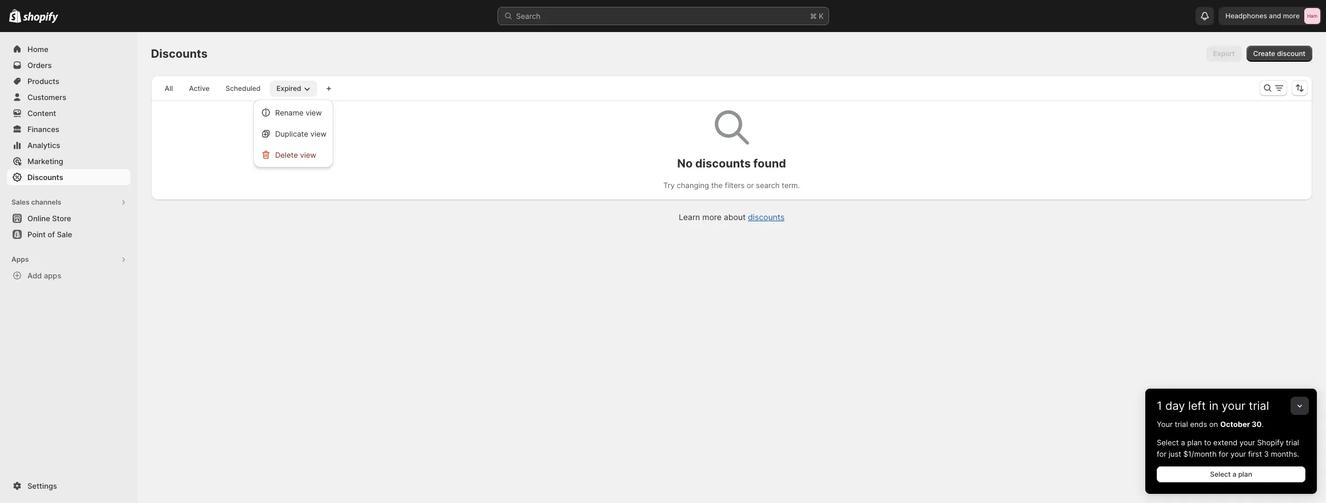 Task type: describe. For each thing, give the bounding box(es) containing it.
menu containing rename view
[[257, 103, 330, 164]]

trial inside select a plan to extend your shopify trial for just $1/month for your first 3 months.
[[1287, 438, 1300, 447]]

plan for select a plan
[[1239, 470, 1253, 479]]

your
[[1157, 420, 1173, 429]]

delete
[[275, 150, 298, 160]]

the
[[712, 181, 723, 190]]

sale
[[57, 230, 72, 239]]

all link
[[158, 81, 180, 97]]

tab list containing all
[[156, 80, 320, 97]]

delete view
[[275, 150, 316, 160]]

0 vertical spatial discounts
[[151, 47, 208, 61]]

channels
[[31, 198, 61, 207]]

rename view button
[[257, 103, 330, 122]]

add apps
[[27, 271, 61, 280]]

active
[[189, 84, 210, 93]]

try
[[664, 181, 675, 190]]

search
[[516, 11, 541, 21]]

extend
[[1214, 438, 1238, 447]]

analytics
[[27, 141, 60, 150]]

⌘
[[810, 11, 817, 21]]

headphones and more image
[[1305, 8, 1321, 24]]

headphones
[[1226, 11, 1268, 20]]

view for delete view
[[300, 150, 316, 160]]

select for select a plan
[[1211, 470, 1231, 479]]

point of sale
[[27, 230, 72, 239]]

rename
[[275, 108, 304, 117]]

online store link
[[7, 211, 130, 227]]

1 vertical spatial trial
[[1175, 420, 1189, 429]]

home link
[[7, 41, 130, 57]]

changing
[[677, 181, 709, 190]]

to
[[1205, 438, 1212, 447]]

expired button
[[270, 81, 317, 97]]

on
[[1210, 420, 1219, 429]]

online store button
[[0, 211, 137, 227]]

apps
[[11, 255, 29, 264]]

export
[[1214, 49, 1236, 58]]

scheduled link
[[219, 81, 268, 97]]

term.
[[782, 181, 800, 190]]

ends
[[1191, 420, 1208, 429]]

empty search results image
[[715, 110, 749, 145]]

online store
[[27, 214, 71, 223]]

create discount
[[1254, 49, 1306, 58]]

add
[[27, 271, 42, 280]]

view for rename view
[[306, 108, 322, 117]]

settings
[[27, 482, 57, 491]]

and
[[1270, 11, 1282, 20]]

apps button
[[7, 252, 130, 268]]

home
[[27, 45, 48, 54]]

apps
[[44, 271, 61, 280]]

in
[[1210, 399, 1219, 413]]

your trial ends on october 30 .
[[1157, 420, 1264, 429]]

months.
[[1272, 450, 1300, 459]]

duplicate view
[[275, 129, 327, 138]]

export button
[[1207, 46, 1242, 62]]

1 day left in your trial button
[[1146, 389, 1318, 413]]

online
[[27, 214, 50, 223]]

⌘ k
[[810, 11, 824, 21]]

products
[[27, 77, 59, 86]]

a for select a plan
[[1233, 470, 1237, 479]]

select a plan to extend your shopify trial for just $1/month for your first 3 months.
[[1157, 438, 1300, 459]]

settings link
[[7, 478, 130, 494]]

point of sale button
[[0, 227, 137, 243]]

point of sale link
[[7, 227, 130, 243]]

finances link
[[7, 121, 130, 137]]

0 horizontal spatial more
[[703, 212, 722, 222]]

store
[[52, 214, 71, 223]]

plan for select a plan to extend your shopify trial for just $1/month for your first 3 months.
[[1188, 438, 1203, 447]]

or
[[747, 181, 754, 190]]

k
[[819, 11, 824, 21]]

add apps button
[[7, 268, 130, 284]]

a for select a plan to extend your shopify trial for just $1/month for your first 3 months.
[[1182, 438, 1186, 447]]

sales channels
[[11, 198, 61, 207]]

1 horizontal spatial more
[[1284, 11, 1300, 20]]

select for select a plan to extend your shopify trial for just $1/month for your first 3 months.
[[1157, 438, 1179, 447]]

1 day left in your trial element
[[1146, 419, 1318, 494]]



Task type: vqa. For each thing, say whether or not it's contained in the screenshot.
rightmost more
yes



Task type: locate. For each thing, give the bounding box(es) containing it.
plan inside select a plan link
[[1239, 470, 1253, 479]]

1 horizontal spatial discounts
[[151, 47, 208, 61]]

more right and
[[1284, 11, 1300, 20]]

1 vertical spatial select
[[1211, 470, 1231, 479]]

1 horizontal spatial plan
[[1239, 470, 1253, 479]]

for
[[1157, 450, 1167, 459], [1219, 450, 1229, 459]]

shopify image
[[23, 12, 58, 23]]

trial up months.
[[1287, 438, 1300, 447]]

0 horizontal spatial a
[[1182, 438, 1186, 447]]

1
[[1157, 399, 1163, 413]]

customers link
[[7, 89, 130, 105]]

of
[[48, 230, 55, 239]]

discounts right about
[[748, 212, 785, 222]]

expired
[[277, 84, 301, 93]]

select down select a plan to extend your shopify trial for just $1/month for your first 3 months.
[[1211, 470, 1231, 479]]

1 vertical spatial your
[[1240, 438, 1256, 447]]

select
[[1157, 438, 1179, 447], [1211, 470, 1231, 479]]

select inside select a plan to extend your shopify trial for just $1/month for your first 3 months.
[[1157, 438, 1179, 447]]

trial up 30 on the bottom right of page
[[1249, 399, 1270, 413]]

discounts
[[151, 47, 208, 61], [27, 173, 63, 182]]

trial inside dropdown button
[[1249, 399, 1270, 413]]

0 vertical spatial your
[[1222, 399, 1246, 413]]

your up first
[[1240, 438, 1256, 447]]

view inside button
[[300, 150, 316, 160]]

0 vertical spatial view
[[306, 108, 322, 117]]

2 vertical spatial trial
[[1287, 438, 1300, 447]]

0 horizontal spatial plan
[[1188, 438, 1203, 447]]

0 vertical spatial select
[[1157, 438, 1179, 447]]

menu
[[257, 103, 330, 164]]

3
[[1265, 450, 1269, 459]]

learn more about discounts
[[679, 212, 785, 222]]

$1/month
[[1184, 450, 1217, 459]]

1 vertical spatial view
[[310, 129, 327, 138]]

sales
[[11, 198, 29, 207]]

orders
[[27, 61, 52, 70]]

just
[[1169, 450, 1182, 459]]

shopify
[[1258, 438, 1285, 447]]

30
[[1252, 420, 1262, 429]]

1 vertical spatial plan
[[1239, 470, 1253, 479]]

scheduled
[[226, 84, 261, 93]]

found
[[754, 157, 787, 170]]

discount
[[1278, 49, 1306, 58]]

a inside select a plan link
[[1233, 470, 1237, 479]]

view right delete
[[300, 150, 316, 160]]

1 for from the left
[[1157, 450, 1167, 459]]

select up just
[[1157, 438, 1179, 447]]

plan up $1/month
[[1188, 438, 1203, 447]]

learn
[[679, 212, 700, 222]]

0 vertical spatial a
[[1182, 438, 1186, 447]]

view right the 'rename'
[[306, 108, 322, 117]]

a down select a plan to extend your shopify trial for just $1/month for your first 3 months.
[[1233, 470, 1237, 479]]

october
[[1221, 420, 1251, 429]]

try changing the filters or search term.
[[664, 181, 800, 190]]

1 horizontal spatial select
[[1211, 470, 1231, 479]]

1 vertical spatial discounts
[[27, 173, 63, 182]]

0 vertical spatial more
[[1284, 11, 1300, 20]]

point
[[27, 230, 46, 239]]

view for duplicate view
[[310, 129, 327, 138]]

no
[[678, 157, 693, 170]]

0 vertical spatial trial
[[1249, 399, 1270, 413]]

discounts down marketing in the top left of the page
[[27, 173, 63, 182]]

analytics link
[[7, 137, 130, 153]]

1 horizontal spatial for
[[1219, 450, 1229, 459]]

2 for from the left
[[1219, 450, 1229, 459]]

1 vertical spatial a
[[1233, 470, 1237, 479]]

no discounts found
[[678, 157, 787, 170]]

select a plan link
[[1157, 467, 1306, 483]]

rename view
[[275, 108, 322, 117]]

more right learn
[[703, 212, 722, 222]]

1 horizontal spatial a
[[1233, 470, 1237, 479]]

content
[[27, 109, 56, 118]]

for down 'extend'
[[1219, 450, 1229, 459]]

delete view button
[[257, 145, 330, 164]]

sales channels button
[[7, 195, 130, 211]]

0 vertical spatial plan
[[1188, 438, 1203, 447]]

plan inside select a plan to extend your shopify trial for just $1/month for your first 3 months.
[[1188, 438, 1203, 447]]

1 day left in your trial
[[1157, 399, 1270, 413]]

products link
[[7, 73, 130, 89]]

content link
[[7, 105, 130, 121]]

your left first
[[1231, 450, 1247, 459]]

view
[[306, 108, 322, 117], [310, 129, 327, 138], [300, 150, 316, 160]]

orders link
[[7, 57, 130, 73]]

.
[[1262, 420, 1264, 429]]

create discount button
[[1247, 46, 1313, 62]]

your inside dropdown button
[[1222, 399, 1246, 413]]

2 vertical spatial view
[[300, 150, 316, 160]]

0 horizontal spatial select
[[1157, 438, 1179, 447]]

plan
[[1188, 438, 1203, 447], [1239, 470, 1253, 479]]

headphones and more
[[1226, 11, 1300, 20]]

2 vertical spatial your
[[1231, 450, 1247, 459]]

duplicate
[[275, 129, 308, 138]]

discounts link
[[748, 212, 785, 222]]

tab list
[[156, 80, 320, 97]]

0 vertical spatial discounts
[[696, 157, 751, 170]]

trial right your
[[1175, 420, 1189, 429]]

your up the october
[[1222, 399, 1246, 413]]

create
[[1254, 49, 1276, 58]]

view right duplicate
[[310, 129, 327, 138]]

a up just
[[1182, 438, 1186, 447]]

1 vertical spatial discounts
[[748, 212, 785, 222]]

about
[[724, 212, 746, 222]]

marketing
[[27, 157, 63, 166]]

discounts inside discounts link
[[27, 173, 63, 182]]

select a plan
[[1211, 470, 1253, 479]]

all
[[165, 84, 173, 93]]

0 horizontal spatial trial
[[1175, 420, 1189, 429]]

duplicate view button
[[257, 124, 330, 143]]

discounts up the
[[696, 157, 751, 170]]

filters
[[725, 181, 745, 190]]

left
[[1189, 399, 1207, 413]]

a inside select a plan to extend your shopify trial for just $1/month for your first 3 months.
[[1182, 438, 1186, 447]]

shopify image
[[9, 9, 21, 23]]

discounts
[[696, 157, 751, 170], [748, 212, 785, 222]]

a
[[1182, 438, 1186, 447], [1233, 470, 1237, 479]]

plan down first
[[1239, 470, 1253, 479]]

day
[[1166, 399, 1186, 413]]

0 horizontal spatial discounts
[[27, 173, 63, 182]]

2 horizontal spatial trial
[[1287, 438, 1300, 447]]

1 horizontal spatial trial
[[1249, 399, 1270, 413]]

trial
[[1249, 399, 1270, 413], [1175, 420, 1189, 429], [1287, 438, 1300, 447]]

discounts link
[[7, 169, 130, 185]]

1 vertical spatial more
[[703, 212, 722, 222]]

finances
[[27, 125, 59, 134]]

customers
[[27, 93, 66, 102]]

for left just
[[1157, 450, 1167, 459]]

discounts up all
[[151, 47, 208, 61]]

first
[[1249, 450, 1263, 459]]

active link
[[182, 81, 217, 97]]

0 horizontal spatial for
[[1157, 450, 1167, 459]]



